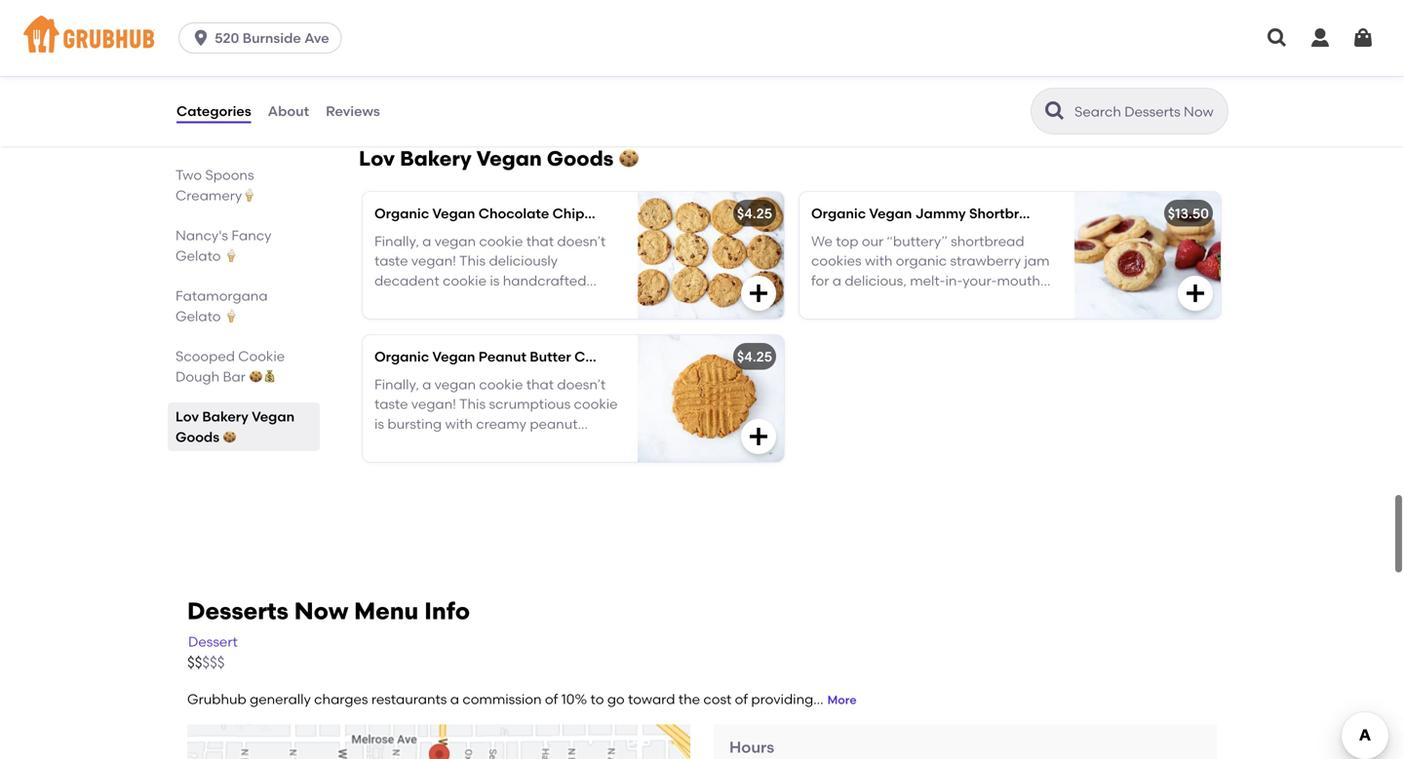 Task type: vqa. For each thing, say whether or not it's contained in the screenshot.
Enter an address's address
no



Task type: describe. For each thing, give the bounding box(es) containing it.
peanut
[[479, 349, 527, 365]]

cookie inside our classic chocolate chip swirled with rich, delicate chocolate brownie batter. cookie dough served in bulk. one pint serves 6-8 or makes about 16 small cookies.
[[859, 59, 906, 76]]

cookies for organic vegan chocolate chip cookies (lov bakery)
[[588, 205, 642, 222]]

bar
[[223, 369, 246, 385]]

cookies for organic vegan peanut butter cookies (lov bakery)
[[575, 349, 629, 365]]

$4.25 for organic vegan peanut butter cookies (lov bakery)
[[737, 349, 773, 365]]

organic vegan peanut butter cookies (lov bakery)
[[375, 349, 715, 365]]

🍪 inside lov bakery vegan goods 🍪
[[223, 429, 236, 446]]

toward
[[628, 691, 675, 708]]

sweet rose creamery🍦
[[176, 106, 256, 143]]

bulk.
[[1017, 59, 1048, 76]]

about
[[1005, 79, 1045, 95]]

serves
[[872, 79, 913, 95]]

1 of from the left
[[545, 691, 558, 708]]

organic for organic vegan jammy shortbread cookies (lov bakery)
[[812, 205, 866, 222]]

info
[[424, 598, 470, 626]]

rich,
[[843, 39, 871, 56]]

nancy's fancy gelato 🍦
[[176, 227, 272, 264]]

fatamorgana gelato 🍦
[[176, 288, 268, 325]]

dessert button
[[187, 631, 239, 653]]

(lov for organic vegan peanut butter cookies (lov bakery)
[[632, 349, 661, 365]]

$$
[[187, 655, 202, 672]]

our classic chocolate chip swirled with rich, delicate chocolate brownie batter. cookie dough served in bulk. one pint serves 6-8 or makes about 16 small cookies. button
[[800, 0, 1221, 115]]

our
[[812, 19, 836, 36]]

2 of from the left
[[735, 691, 748, 708]]

$13.50
[[1168, 205, 1210, 222]]

(lov for organic vegan jammy shortbread cookies (lov bakery)
[[1107, 205, 1135, 222]]

or
[[942, 79, 955, 95]]

in
[[1002, 59, 1014, 76]]

thang
[[219, 6, 262, 23]]

go
[[608, 691, 625, 708]]

afters
[[176, 66, 215, 83]]

organic vegan jammy shortbread cookies (lov bakery) image
[[1075, 192, 1221, 319]]

1 vertical spatial 🍪
[[619, 146, 639, 171]]

scooped
[[176, 348, 235, 365]]

creamery🍦 for spoons
[[176, 187, 256, 204]]

spoons
[[205, 167, 254, 183]]

0 horizontal spatial lov bakery vegan goods 🍪
[[176, 409, 295, 446]]

classic
[[840, 19, 884, 36]]

jammy
[[916, 205, 966, 222]]

about
[[268, 103, 309, 119]]

cookies for organic vegan jammy shortbread cookies (lov bakery)
[[1049, 205, 1103, 222]]

creamery🍦 for rose
[[176, 127, 256, 143]]

grubhub generally charges restaurants a commission of 10% to go toward the cost of providing ... more
[[187, 691, 857, 708]]

0 vertical spatial lov bakery vegan goods 🍪
[[359, 146, 639, 171]]

vegan up the chocolate
[[477, 146, 542, 171]]

gelato inside nancy's fancy gelato 🍦
[[176, 248, 221, 264]]

to
[[591, 691, 604, 708]]

about button
[[267, 76, 310, 146]]

bakery) for organic vegan jammy shortbread cookies (lov bakery)
[[1138, 205, 1190, 222]]

16
[[812, 99, 824, 115]]

served
[[955, 59, 999, 76]]

cost
[[704, 691, 732, 708]]

the
[[679, 691, 700, 708]]

search icon image
[[1044, 99, 1067, 123]]

charges
[[314, 691, 368, 708]]

dough
[[176, 369, 220, 385]]

520 burnside ave button
[[179, 22, 350, 54]]

svg image for organic vegan peanut butter cookies (lov bakery)
[[747, 425, 771, 449]]

brownie
[[1002, 39, 1055, 56]]

scooped cookie dough bar 🍪💰
[[176, 348, 285, 385]]

a
[[450, 691, 459, 708]]

nancy's
[[176, 227, 228, 244]]

0 vertical spatial goods
[[547, 146, 614, 171]]

shortbread
[[970, 205, 1046, 222]]

reviews
[[326, 103, 380, 119]]

0 horizontal spatial goods
[[176, 429, 220, 446]]

chip
[[958, 19, 987, 36]]

reviews button
[[325, 76, 381, 146]]

swirled
[[990, 19, 1036, 36]]

desserts
[[187, 598, 289, 626]]

fancy
[[232, 227, 272, 244]]

520
[[215, 30, 239, 46]]

menu
[[354, 598, 419, 626]]

gelato inside the fatamorgana gelato 🍦
[[176, 308, 221, 325]]

6-
[[917, 79, 930, 95]]



Task type: locate. For each thing, give the bounding box(es) containing it.
svg image inside 520 burnside ave 'button'
[[191, 28, 211, 48]]

cookie
[[859, 59, 906, 76], [238, 348, 285, 365]]

gelato
[[176, 248, 221, 264], [176, 308, 221, 325]]

1 vertical spatial cookie
[[238, 348, 285, 365]]

one
[[812, 79, 840, 95]]

2 🍦 from the top
[[224, 308, 238, 325]]

vegan left "peanut"
[[432, 349, 475, 365]]

1 vertical spatial sweet
[[176, 106, 216, 123]]

chocolate down chip at the top
[[932, 39, 999, 56]]

creamery🍦 down categories
[[176, 127, 256, 143]]

dough
[[909, 59, 952, 76]]

cookies.
[[866, 99, 920, 115]]

ave
[[304, 30, 329, 46]]

cookie up serves
[[859, 59, 906, 76]]

creamery🍦 down spoons
[[176, 187, 256, 204]]

bakery)
[[677, 205, 729, 222], [1138, 205, 1190, 222], [664, 349, 715, 365]]

providing
[[751, 691, 814, 708]]

organic vegan chocolate chip cookies (lov bakery)
[[375, 205, 729, 222]]

goods down dough
[[176, 429, 220, 446]]

1 vertical spatial chocolate
[[932, 39, 999, 56]]

(lov
[[645, 205, 674, 222], [1107, 205, 1135, 222], [632, 349, 661, 365]]

of
[[545, 691, 558, 708], [735, 691, 748, 708]]

more button
[[828, 693, 857, 710]]

0 vertical spatial lov
[[359, 146, 395, 171]]

organic vegan chocolate chip cookies (lov bakery) image
[[638, 192, 784, 319]]

more
[[828, 694, 857, 708]]

1 vertical spatial lov bakery vegan goods 🍪
[[176, 409, 295, 446]]

lov bakery vegan goods 🍪 up the chocolate
[[359, 146, 639, 171]]

0 horizontal spatial bakery
[[202, 409, 249, 425]]

...
[[814, 691, 824, 708]]

main navigation navigation
[[0, 0, 1405, 76]]

pint
[[843, 79, 869, 95]]

🍦 down fatamorgana
[[224, 308, 238, 325]]

sweet
[[176, 6, 216, 23], [176, 106, 216, 123]]

2 sweet from the top
[[176, 106, 216, 123]]

2 creamery🍦 from the top
[[176, 187, 256, 204]]

0 vertical spatial $4.25
[[737, 205, 773, 222]]

1 horizontal spatial bakery
[[400, 146, 472, 171]]

0 vertical spatial gelato
[[176, 248, 221, 264]]

3 svg image from the top
[[747, 425, 771, 449]]

vegan left the chocolate
[[432, 205, 475, 222]]

🍦 inside the fatamorgana gelato 🍦
[[224, 308, 238, 325]]

chocolate up delicate
[[888, 19, 955, 36]]

sweet inside sweet rose creamery🍦
[[176, 106, 216, 123]]

svg image for organic vegan chocolate chip cookies (lov bakery)
[[747, 282, 771, 305]]

0 vertical spatial creamery🍦
[[176, 127, 256, 143]]

vegan left jammy on the right
[[869, 205, 912, 222]]

bakery) for organic vegan peanut butter cookies (lov bakery)
[[664, 349, 715, 365]]

vegan for organic vegan chocolate chip cookies (lov bakery)
[[432, 205, 475, 222]]

Search Desserts Now search field
[[1073, 102, 1222, 121]]

1 horizontal spatial cookie
[[859, 59, 906, 76]]

cookies right butter
[[575, 349, 629, 365]]

vegan down 🍪💰 in the left of the page
[[252, 409, 295, 425]]

1 horizontal spatial of
[[735, 691, 748, 708]]

1 vertical spatial $4.25
[[737, 349, 773, 365]]

1 horizontal spatial goods
[[547, 146, 614, 171]]

lov
[[359, 146, 395, 171], [176, 409, 199, 425]]

cream🍦
[[241, 66, 301, 83]]

cookies right the shortbread
[[1049, 205, 1103, 222]]

(lov left $13.50
[[1107, 205, 1135, 222]]

1 vertical spatial svg image
[[747, 282, 771, 305]]

🍪 down thang
[[232, 26, 246, 43]]

1 vertical spatial 🍦
[[224, 308, 238, 325]]

(lov right chip
[[645, 205, 674, 222]]

lov bakery vegan goods 🍪 down bar at the left of the page
[[176, 409, 295, 446]]

afters ice cream🍦
[[176, 66, 301, 83]]

of right cost
[[735, 691, 748, 708]]

butter
[[530, 349, 571, 365]]

restaurants
[[371, 691, 447, 708]]

10%
[[562, 691, 587, 708]]

of left the 10%
[[545, 691, 558, 708]]

goods up chip
[[547, 146, 614, 171]]

monster full pint image
[[638, 0, 784, 105]]

creamery🍦
[[176, 127, 256, 143], [176, 187, 256, 204]]

2 $4.25 from the top
[[737, 349, 773, 365]]

svg image
[[1266, 26, 1289, 50], [1309, 26, 1332, 50], [1352, 26, 1375, 50], [191, 28, 211, 48], [1184, 68, 1208, 92], [1184, 282, 1208, 305]]

categories button
[[176, 76, 252, 146]]

burnside
[[243, 30, 301, 46]]

2 gelato from the top
[[176, 308, 221, 325]]

0 vertical spatial chocolate
[[888, 19, 955, 36]]

1 vertical spatial goods
[[176, 429, 220, 446]]

ice
[[218, 66, 238, 83]]

0 vertical spatial sweet
[[176, 6, 216, 23]]

0 vertical spatial cookie
[[859, 59, 906, 76]]

gelato down nancy's
[[176, 248, 221, 264]]

🍪 inside sweet thang cookies 🍪
[[232, 26, 246, 43]]

two spoons creamery🍦
[[176, 167, 256, 204]]

bakery) for organic vegan chocolate chip cookies (lov bakery)
[[677, 205, 729, 222]]

2 svg image from the top
[[747, 282, 771, 305]]

sweet for sweet thang cookies 🍪
[[176, 6, 216, 23]]

cookies up afters
[[176, 26, 229, 43]]

organic vegan peanut butter cookies (lov bakery) image
[[638, 336, 784, 462]]

$4.25 for organic vegan chocolate chip cookies (lov bakery)
[[737, 205, 773, 222]]

commission
[[463, 691, 542, 708]]

cookies inside sweet thang cookies 🍪
[[176, 26, 229, 43]]

vegan for organic vegan peanut butter cookies (lov bakery)
[[432, 349, 475, 365]]

520 burnside ave
[[215, 30, 329, 46]]

1 creamery🍦 from the top
[[176, 127, 256, 143]]

0 vertical spatial 🍦
[[224, 248, 238, 264]]

vegan for organic vegan jammy shortbread cookies (lov bakery)
[[869, 205, 912, 222]]

organic for organic vegan chocolate chip cookies (lov bakery)
[[375, 205, 429, 222]]

(lov for organic vegan chocolate chip cookies (lov bakery)
[[645, 205, 674, 222]]

cookie up 🍪💰 in the left of the page
[[238, 348, 285, 365]]

two
[[176, 167, 202, 183]]

1 vertical spatial creamery🍦
[[176, 187, 256, 204]]

svg image
[[747, 68, 771, 92], [747, 282, 771, 305], [747, 425, 771, 449]]

sweet thang cookies 🍪
[[176, 6, 262, 43]]

hours
[[730, 738, 775, 758]]

dessert
[[188, 634, 238, 650]]

categories
[[177, 103, 251, 119]]

1 vertical spatial lov
[[176, 409, 199, 425]]

now
[[294, 598, 348, 626]]

1 sweet from the top
[[176, 6, 216, 23]]

chocolate
[[479, 205, 549, 222]]

2 vertical spatial 🍪
[[223, 429, 236, 446]]

small
[[828, 99, 863, 115]]

1 vertical spatial bakery
[[202, 409, 249, 425]]

1 vertical spatial gelato
[[176, 308, 221, 325]]

sweet up 520
[[176, 6, 216, 23]]

vegan
[[477, 146, 542, 171], [432, 205, 475, 222], [869, 205, 912, 222], [432, 349, 475, 365], [252, 409, 295, 425]]

lov bakery vegan goods 🍪
[[359, 146, 639, 171], [176, 409, 295, 446]]

🍪 up organic vegan chocolate chip cookies (lov bakery)
[[619, 146, 639, 171]]

chip
[[553, 205, 585, 222]]

gelato down fatamorgana
[[176, 308, 221, 325]]

lov down the reviews button
[[359, 146, 395, 171]]

0 vertical spatial svg image
[[747, 68, 771, 92]]

0 vertical spatial bakery
[[400, 146, 472, 171]]

(lov right butter
[[632, 349, 661, 365]]

🍪 down bar at the left of the page
[[223, 429, 236, 446]]

2 vertical spatial svg image
[[747, 425, 771, 449]]

vegan inside lov bakery vegan goods 🍪
[[252, 409, 295, 425]]

batter.
[[812, 59, 856, 76]]

$4.25
[[737, 205, 773, 222], [737, 349, 773, 365]]

bakery
[[400, 146, 472, 171], [202, 409, 249, 425]]

lov down dough
[[176, 409, 199, 425]]

cookie inside scooped cookie dough bar 🍪💰
[[238, 348, 285, 365]]

1 $4.25 from the top
[[737, 205, 773, 222]]

rose
[[219, 106, 251, 123]]

🍪💰
[[249, 369, 276, 385]]

$$$$$
[[187, 655, 225, 672]]

1 gelato from the top
[[176, 248, 221, 264]]

organic for organic vegan peanut butter cookies (lov bakery)
[[375, 349, 429, 365]]

1 🍦 from the top
[[224, 248, 238, 264]]

makes
[[959, 79, 1002, 95]]

1 svg image from the top
[[747, 68, 771, 92]]

8
[[930, 79, 939, 95]]

sweet inside sweet thang cookies 🍪
[[176, 6, 216, 23]]

our classic chocolate chip swirled with rich, delicate chocolate brownie batter. cookie dough served in bulk. one pint serves 6-8 or makes about 16 small cookies.
[[812, 19, 1055, 115]]

delicate
[[874, 39, 928, 56]]

sweet for sweet rose creamery🍦
[[176, 106, 216, 123]]

🍪
[[232, 26, 246, 43], [619, 146, 639, 171], [223, 429, 236, 446]]

🍦 inside nancy's fancy gelato 🍦
[[224, 248, 238, 264]]

organic vegan jammy shortbread cookies (lov bakery)
[[812, 205, 1190, 222]]

1 horizontal spatial lov
[[359, 146, 395, 171]]

desserts now menu info
[[187, 598, 470, 626]]

0 horizontal spatial of
[[545, 691, 558, 708]]

brookie full pint image
[[1075, 0, 1221, 105]]

fatamorgana
[[176, 288, 268, 304]]

generally
[[250, 691, 311, 708]]

sweet left rose
[[176, 106, 216, 123]]

0 horizontal spatial cookie
[[238, 348, 285, 365]]

0 horizontal spatial lov
[[176, 409, 199, 425]]

goods
[[547, 146, 614, 171], [176, 429, 220, 446]]

1 horizontal spatial lov bakery vegan goods 🍪
[[359, 146, 639, 171]]

cookies right chip
[[588, 205, 642, 222]]

🍦 down fancy
[[224, 248, 238, 264]]

0 vertical spatial 🍪
[[232, 26, 246, 43]]

with
[[812, 39, 839, 56]]

grubhub
[[187, 691, 247, 708]]

organic
[[375, 205, 429, 222], [812, 205, 866, 222], [375, 349, 429, 365]]



